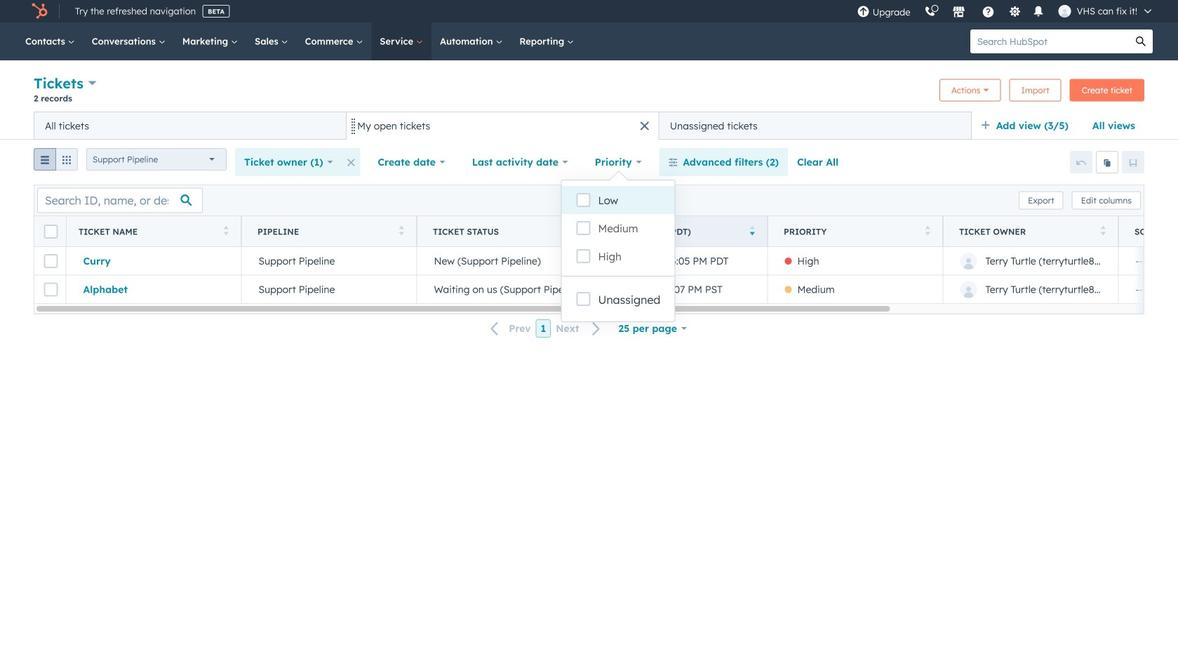 Task type: locate. For each thing, give the bounding box(es) containing it.
list box
[[562, 180, 675, 276]]

menu
[[851, 0, 1162, 22]]

press to sort. image
[[399, 226, 404, 236]]

2 press to sort. element from the left
[[399, 226, 404, 238]]

3 press to sort. image from the left
[[926, 226, 931, 236]]

descending sort. press to sort ascending. image
[[750, 226, 755, 236]]

terry turtle image
[[1059, 5, 1072, 18]]

press to sort. element
[[224, 226, 229, 238], [399, 226, 404, 238], [575, 226, 580, 238], [926, 226, 931, 238], [1101, 226, 1106, 238]]

group
[[34, 148, 78, 176]]

4 press to sort. element from the left
[[926, 226, 931, 238]]

banner
[[34, 73, 1145, 112]]

marketplaces image
[[953, 6, 966, 19]]

press to sort. image
[[224, 226, 229, 236], [575, 226, 580, 236], [926, 226, 931, 236], [1101, 226, 1106, 236]]



Task type: vqa. For each thing, say whether or not it's contained in the screenshot.
The Press To Sort. element
yes



Task type: describe. For each thing, give the bounding box(es) containing it.
2 press to sort. image from the left
[[575, 226, 580, 236]]

Search HubSpot search field
[[971, 29, 1130, 53]]

1 press to sort. element from the left
[[224, 226, 229, 238]]

descending sort. press to sort ascending. element
[[750, 226, 755, 238]]

pagination navigation
[[482, 319, 610, 338]]

4 press to sort. image from the left
[[1101, 226, 1106, 236]]

Search ID, name, or description search field
[[37, 188, 203, 213]]

1 press to sort. image from the left
[[224, 226, 229, 236]]

3 press to sort. element from the left
[[575, 226, 580, 238]]

5 press to sort. element from the left
[[1101, 226, 1106, 238]]



